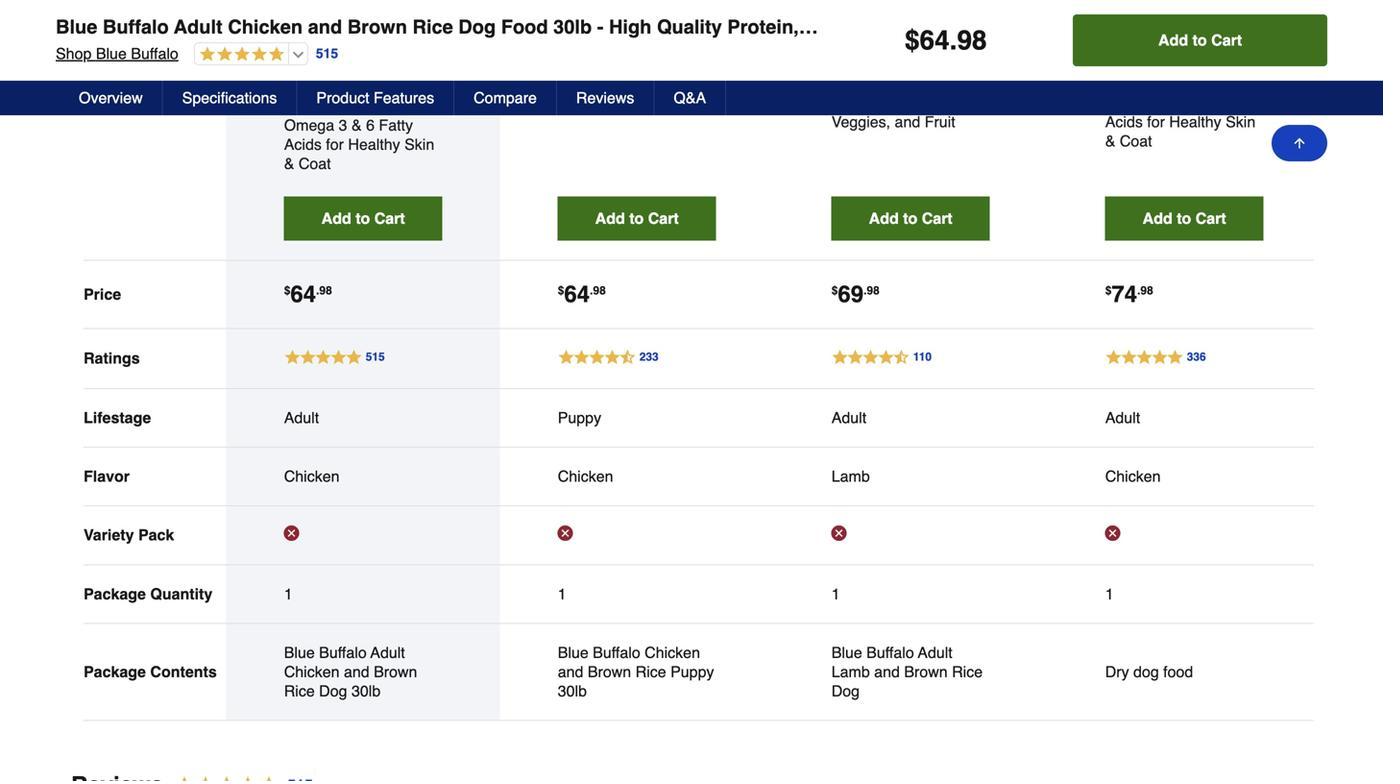 Task type: vqa. For each thing, say whether or not it's contained in the screenshot.


Task type: describe. For each thing, give the bounding box(es) containing it.
to for adult lamb and brown rice dog food - 30lb bag - high quality protein for healthy muscles - wholesome grains, veggies, and fruit 'link'
[[903, 209, 918, 227]]

specifications button
[[163, 81, 297, 115]]

chicken inside "chicken and brown rice puppy 30lb | real meat first | high quality protein | dha and ara | pet food for puppy dogs"
[[653, 0, 708, 15]]

q&a
[[674, 89, 706, 107]]

high for food
[[609, 16, 652, 38]]

contents
[[150, 663, 217, 681]]

1 adult cell from the left
[[284, 408, 443, 427]]

no image for 4th cell from right
[[284, 525, 300, 541]]

2 horizontal spatial $ 64 . 98
[[905, 25, 987, 56]]

shop blue buffalo
[[56, 45, 179, 62]]

lamb inside adult lamb and brown rice dog food - 30lb bag - high quality protein for healthy muscles - wholesome grains, veggies, and fruit
[[832, 17, 870, 34]]

puppy cell
[[558, 408, 717, 427]]

food inside adult lamb and brown rice dog food - 30lb bag - high quality protein for healthy muscles - wholesome grains, veggies, and fruit
[[864, 36, 899, 54]]

74
[[1112, 281, 1138, 307]]

for inside adult chicken and brown rice dog food 30lb - high quality protein, wholesome grains, omega 3 & 6 fatty acids for healthy skin & coat
[[326, 135, 344, 153]]

product features button
[[297, 81, 455, 115]]

dry inside wholesome essentials adult chicken brown rice and sweet potato 30 lb - dry dog food with omega 3 & 6 fatty acids for healthy skin & coat
[[1131, 74, 1155, 92]]

1 horizontal spatial 64
[[564, 281, 590, 307]]

food inside wholesome essentials adult chicken brown rice and sweet potato 30 lb - dry dog food with omega 3 & 6 fatty acids for healthy skin & coat
[[1192, 74, 1227, 92]]

food
[[1164, 663, 1194, 681]]

rice inside adult chicken and brown rice dog food 30lb - high quality protein, wholesome grains, omega 3 & 6 fatty acids for healthy skin & coat
[[284, 59, 315, 76]]

3 adult cell from the left
[[1106, 408, 1264, 427]]

515
[[316, 46, 338, 61]]

6 for with
[[1188, 94, 1196, 111]]

pack
[[138, 526, 174, 544]]

package for package contents
[[84, 663, 146, 681]]

for inside "chicken and brown rice puppy 30lb | real meat first | high quality protein | dha and ara | pet food for puppy dogs"
[[597, 94, 615, 111]]

adult lamb and brown rice dog food - 30lb bag - high quality protein for healthy muscles - wholesome grains, veggies, and fruit link
[[832, 0, 983, 131]]

chicken inside blue buffalo adult chicken and brown rice dog 30lb
[[284, 663, 340, 681]]

blue buffalo adult chicken and brown rice dog 30lb
[[284, 644, 417, 700]]

dog inside 'blue buffalo adult lamb and brown rice dog'
[[832, 682, 860, 700]]

shop
[[56, 45, 92, 62]]

grains, inside adult lamb and brown rice dog food - 30lb bag - high quality protein for healthy muscles - wholesome grains, veggies, and fruit
[[917, 94, 967, 111]]

acids for blue buffalo  adult chicken and brown rice dog food 30lb - high quality protein, wholesome grains, omega 3 & 6 fatty acids for healthy skin &
[[1162, 16, 1214, 38]]

to for "wholesome essentials adult chicken brown rice and sweet potato 30 lb - dry dog food with omega 3 & 6 fatty acids for healthy skin & coat" link
[[1177, 209, 1192, 227]]

rice inside blue buffalo adult chicken and brown rice dog 30lb
[[284, 682, 315, 700]]

grains, inside adult chicken and brown rice dog food 30lb - high quality protein, wholesome grains, omega 3 & 6 fatty acids for healthy skin & coat
[[370, 97, 419, 115]]

chicken inside blue buffalo chicken and brown rice puppy 30lb
[[645, 644, 700, 661]]

dog inside adult lamb and brown rice dog food - 30lb bag - high quality protein for healthy muscles - wholesome grains, veggies, and fruit
[[832, 36, 860, 54]]

high for 30lb
[[832, 55, 863, 73]]

variety pack
[[84, 526, 174, 544]]

1 vertical spatial 4.7 stars image
[[163, 773, 314, 781]]

buffalo for blue buffalo chicken and brown rice puppy 30lb
[[593, 644, 641, 661]]

fruit
[[925, 113, 956, 131]]

add for chicken and brown rice puppy 30lb | real meat first | high quality protein | dha and ara | pet food for puppy dogs link at the top of page
[[595, 209, 625, 227]]

ratings
[[84, 349, 140, 367]]

lamb inside 'blue buffalo adult lamb and brown rice dog'
[[832, 663, 870, 681]]

add to cart for adult lamb and brown rice dog food - 30lb bag - high quality protein for healthy muscles - wholesome grains, veggies, and fruit 'link'
[[869, 209, 953, 227]]

reviews
[[576, 89, 635, 107]]

3 chicken cell from the left
[[1106, 467, 1264, 486]]

ara
[[623, 74, 654, 92]]

quantity
[[150, 585, 213, 603]]

brown inside adult lamb and brown rice dog food - 30lb bag - high quality protein for healthy muscles - wholesome grains, veggies, and fruit
[[904, 17, 948, 34]]

high for meat
[[558, 55, 590, 73]]

to for chicken and brown rice puppy 30lb | real meat first | high quality protein | dha and ara | pet food for puppy dogs link at the top of page
[[630, 209, 644, 227]]

lamb cell
[[832, 467, 990, 486]]

chicken inside adult chicken and brown rice dog food 30lb - high quality protein, wholesome grains, omega 3 & 6 fatty acids for healthy skin & coat
[[284, 39, 340, 57]]

muscles
[[910, 74, 967, 92]]

brown inside adult chicken and brown rice dog food 30lb - high quality protein, wholesome grains, omega 3 & 6 fatty acids for healthy skin & coat
[[374, 39, 417, 57]]

package for package quantity
[[84, 585, 146, 603]]

blue for blue buffalo adult lamb and brown rice dog
[[832, 644, 863, 661]]

| right first at the top
[[708, 36, 712, 54]]

wholesome inside adult chicken and brown rice dog food 30lb - high quality protein, wholesome grains, omega 3 & 6 fatty acids for healthy skin & coat
[[284, 97, 365, 115]]

skin for blue buffalo  adult chicken and brown rice dog food 30lb - high quality protein, wholesome grains, omega 3 & 6 fatty acids for healthy skin &
[[1325, 16, 1366, 38]]

30lb inside "chicken and brown rice puppy 30lb | real meat first | high quality protein | dha and ara | pet food for puppy dogs"
[[558, 36, 587, 54]]

3 for with
[[1160, 94, 1169, 111]]

coat inside wholesome essentials adult chicken brown rice and sweet potato 30 lb - dry dog food with omega 3 & 6 fatty acids for healthy skin & coat
[[1120, 132, 1153, 150]]

and inside adult chicken and brown rice dog food 30lb - high quality protein, wholesome grains, omega 3 & 6 fatty acids for healthy skin & coat
[[344, 39, 370, 57]]

package quantity
[[84, 585, 213, 603]]

add to cart button for adult lamb and brown rice dog food - 30lb bag - high quality protein for healthy muscles - wholesome grains, veggies, and fruit 'link'
[[832, 196, 990, 241]]

- left meat on the top left of page
[[597, 16, 604, 38]]

grains, up 'muscles'
[[918, 16, 984, 38]]

wholesome essentials adult chicken brown rice and sweet potato 30 lb - dry dog food with omega 3 & 6 fatty acids for healthy skin & coat
[[1106, 0, 1259, 150]]

coat inside adult chicken and brown rice dog food 30lb - high quality protein, wholesome grains, omega 3 & 6 fatty acids for healthy skin & coat
[[299, 155, 331, 172]]

add to cart for chicken and brown rice puppy 30lb | real meat first | high quality protein | dha and ara | pet food for puppy dogs link at the top of page
[[595, 209, 679, 227]]

adult inside adult chicken and brown rice dog food 30lb - high quality protein, wholesome grains, omega 3 & 6 fatty acids for healthy skin & coat
[[379, 20, 413, 38]]

overview
[[79, 89, 143, 107]]

0 vertical spatial protein,
[[728, 16, 799, 38]]

skin inside adult chicken and brown rice dog food 30lb - high quality protein, wholesome grains, omega 3 & 6 fatty acids for healthy skin & coat
[[405, 135, 435, 153]]

. inside $ 69 . 98
[[864, 284, 867, 297]]

adult inside wholesome essentials adult chicken brown rice and sweet potato 30 lb - dry dog food with omega 3 & 6 fatty acids for healthy skin & coat
[[1180, 17, 1214, 34]]

blue for blue buffalo chicken and brown rice puppy 30lb
[[558, 644, 589, 661]]

0 horizontal spatial $ 64 . 98
[[284, 281, 332, 307]]

| down first at the top
[[699, 55, 703, 73]]

add for adult lamb and brown rice dog food - 30lb bag - high quality protein for healthy muscles - wholesome grains, veggies, and fruit 'link'
[[869, 209, 899, 227]]

$ 69 . 98
[[832, 281, 880, 307]]

0 horizontal spatial 64
[[291, 281, 316, 307]]

bag
[[946, 36, 974, 54]]

fatty inside adult chicken and brown rice dog food 30lb - high quality protein, wholesome grains, omega 3 & 6 fatty acids for healthy skin & coat
[[379, 116, 413, 134]]

1 chicken cell from the left
[[284, 467, 443, 486]]

lamb inside the lamb cell
[[832, 467, 870, 485]]

veggies,
[[832, 113, 891, 131]]

30lb inside adult lamb and brown rice dog food - 30lb bag - high quality protein for healthy muscles - wholesome grains, veggies, and fruit
[[913, 36, 942, 54]]

blue for blue buffalo adult chicken and brown rice dog 30lb
[[284, 644, 315, 661]]

protein for meat
[[646, 55, 695, 73]]

price
[[84, 285, 121, 303]]

protein, inside adult chicken and brown rice dog food 30lb - high quality protein, wholesome grains, omega 3 & 6 fatty acids for healthy skin & coat
[[372, 78, 425, 95]]

and inside wholesome essentials adult chicken brown rice and sweet potato 30 lb - dry dog food with omega 3 & 6 fatty acids for healthy skin & coat
[[1106, 55, 1131, 73]]

compare
[[474, 89, 537, 107]]

$ inside $ 74 . 98
[[1106, 284, 1112, 297]]

cart for "wholesome essentials adult chicken brown rice and sweet potato 30 lb - dry dog food with omega 3 & 6 fatty acids for healthy skin & coat" link
[[1196, 209, 1227, 227]]

4 1 cell from the left
[[1106, 585, 1264, 604]]

flavor
[[84, 467, 130, 485]]

30lb inside blue buffalo chicken and brown rice puppy 30lb
[[558, 682, 587, 700]]

30
[[1231, 55, 1248, 73]]

for inside adult lamb and brown rice dog food - 30lb bag - high quality protein for healthy muscles - wholesome grains, veggies, and fruit
[[832, 74, 850, 92]]

package contents
[[84, 663, 217, 681]]

3 inside adult chicken and brown rice dog food 30lb - high quality protein, wholesome grains, omega 3 & 6 fatty acids for healthy skin & coat
[[339, 116, 347, 134]]

no image
[[832, 525, 847, 541]]

puppy inside cell
[[558, 409, 602, 427]]

3 for grains,
[[1060, 16, 1070, 38]]

30lb inside blue buffalo adult chicken and brown rice dog 30lb
[[352, 682, 381, 700]]

omega inside adult chicken and brown rice dog food 30lb - high quality protein, wholesome grains, omega 3 & 6 fatty acids for healthy skin & coat
[[284, 116, 335, 134]]

food inside "chicken and brown rice puppy 30lb | real meat first | high quality protein | dha and ara | pet food for puppy dogs"
[[558, 94, 593, 111]]

1 cell from the left
[[284, 525, 443, 545]]

quality for 30lb
[[657, 16, 722, 38]]

food up compare
[[501, 16, 548, 38]]

6 for grains,
[[1095, 16, 1106, 38]]

adult lamb and brown rice dog food - 30lb bag - high quality protein for healthy muscles - wholesome grains, veggies, and fruit
[[832, 0, 983, 131]]

first
[[674, 36, 704, 54]]

3 1 cell from the left
[[832, 585, 990, 604]]

product
[[316, 89, 369, 107]]

adult inside blue buffalo adult chicken and brown rice dog 30lb
[[371, 644, 405, 661]]



Task type: locate. For each thing, give the bounding box(es) containing it.
rice inside 'blue buffalo adult lamb and brown rice dog'
[[952, 663, 983, 681]]

fatty down features
[[379, 116, 413, 134]]

package down variety
[[84, 585, 146, 603]]

healthy up veggies,
[[854, 74, 906, 92]]

healthy
[[1250, 16, 1320, 38], [854, 74, 906, 92], [1170, 113, 1222, 131], [348, 135, 400, 153]]

to
[[1193, 31, 1207, 49], [356, 209, 370, 227], [630, 209, 644, 227], [903, 209, 918, 227], [1177, 209, 1192, 227]]

$ 74 . 98
[[1106, 281, 1154, 307]]

0 vertical spatial fatty
[[1111, 16, 1157, 38]]

69
[[838, 281, 864, 307]]

6 inside adult chicken and brown rice dog food 30lb - high quality protein, wholesome grains, omega 3 & 6 fatty acids for healthy skin & coat
[[366, 116, 375, 134]]

1 cell up blue buffalo chicken and brown rice puppy 30lb
[[558, 585, 717, 604]]

1 no image from the left
[[284, 525, 300, 541]]

package
[[84, 585, 146, 603], [84, 663, 146, 681]]

1 cell
[[284, 585, 443, 604], [558, 585, 717, 604], [832, 585, 990, 604], [1106, 585, 1264, 604]]

dry inside dry dog food cell
[[1106, 663, 1130, 681]]

. inside $ 74 . 98
[[1138, 284, 1141, 297]]

lifestage
[[84, 409, 151, 427]]

2 1 from the left
[[558, 585, 567, 603]]

1 horizontal spatial no image
[[558, 525, 573, 541]]

0 horizontal spatial acids
[[284, 135, 322, 153]]

- up features
[[424, 59, 429, 76]]

4 1 from the left
[[1106, 585, 1114, 603]]

0 horizontal spatial fatty
[[379, 116, 413, 134]]

- right 'muscles'
[[971, 74, 976, 92]]

2 horizontal spatial adult cell
[[1106, 408, 1264, 427]]

puppy
[[671, 17, 714, 34], [619, 94, 663, 111], [558, 409, 602, 427], [671, 663, 714, 681]]

omega right the 'bag'
[[989, 16, 1054, 38]]

food down dha
[[558, 94, 593, 111]]

0 vertical spatial coat
[[1120, 132, 1153, 150]]

30lb
[[554, 16, 592, 38], [558, 36, 587, 54], [913, 36, 942, 54], [391, 59, 420, 76], [352, 682, 381, 700], [558, 682, 587, 700]]

buffalo for blue buffalo adult lamb and brown rice dog
[[867, 644, 914, 661]]

quality up pet
[[657, 16, 722, 38]]

high
[[609, 16, 652, 38], [558, 55, 590, 73], [832, 55, 863, 73], [284, 78, 316, 95]]

2 adult cell from the left
[[832, 408, 990, 427]]

high up veggies,
[[832, 55, 863, 73]]

and inside blue buffalo adult chicken and brown rice dog 30lb
[[344, 663, 370, 681]]

1 lamb from the top
[[832, 17, 870, 34]]

blue buffalo  adult chicken and brown rice dog food 30lb - high quality protein, wholesome grains, omega 3 & 6 fatty acids for healthy skin &
[[56, 16, 1384, 38]]

adult inside adult lamb and brown rice dog food - 30lb bag - high quality protein for healthy muscles - wholesome grains, veggies, and fruit
[[926, 0, 961, 15]]

blue inside blue buffalo chicken and brown rice puppy 30lb
[[558, 644, 589, 661]]

0 horizontal spatial protein
[[646, 55, 695, 73]]

grains, up fruit
[[917, 94, 967, 111]]

grains, right the product at the top left of the page
[[370, 97, 419, 115]]

protein inside adult lamb and brown rice dog food - 30lb bag - high quality protein for healthy muscles - wholesome grains, veggies, and fruit
[[920, 55, 969, 73]]

$ 64 . 98
[[905, 25, 987, 56], [284, 281, 332, 307], [558, 281, 606, 307]]

30lb inside adult chicken and brown rice dog food 30lb - high quality protein, wholesome grains, omega 3 & 6 fatty acids for healthy skin & coat
[[391, 59, 420, 76]]

2 horizontal spatial omega
[[1106, 94, 1156, 111]]

$
[[905, 25, 920, 56], [284, 284, 291, 297], [558, 284, 564, 297], [832, 284, 838, 297], [1106, 284, 1112, 297]]

puppy inside blue buffalo chicken and brown rice puppy 30lb
[[671, 663, 714, 681]]

cart for chicken and brown rice puppy 30lb | real meat first | high quality protein | dha and ara | pet food for puppy dogs link at the top of page
[[648, 209, 679, 227]]

dog inside adult chicken and brown rice dog food 30lb - high quality protein, wholesome grains, omega 3 & 6 fatty acids for healthy skin & coat
[[319, 59, 347, 76]]

with
[[1231, 74, 1259, 92]]

1 horizontal spatial dry
[[1131, 74, 1155, 92]]

q&a button
[[655, 81, 727, 115]]

quality inside adult lamb and brown rice dog food - 30lb bag - high quality protein for healthy muscles - wholesome grains, veggies, and fruit
[[868, 55, 916, 73]]

0 horizontal spatial no image
[[284, 525, 300, 541]]

chicken inside wholesome essentials adult chicken brown rice and sweet potato 30 lb - dry dog food with omega 3 & 6 fatty acids for healthy skin & coat
[[1106, 36, 1161, 54]]

protein inside "chicken and brown rice puppy 30lb | real meat first | high quality protein | dha and ara | pet food for puppy dogs"
[[646, 55, 695, 73]]

quality for bag
[[868, 55, 916, 73]]

healthy inside wholesome essentials adult chicken brown rice and sweet potato 30 lb - dry dog food with omega 3 & 6 fatty acids for healthy skin & coat
[[1170, 113, 1222, 131]]

2 vertical spatial acids
[[284, 135, 322, 153]]

protein up 'muscles'
[[920, 55, 969, 73]]

dry
[[1131, 74, 1155, 92], [1106, 663, 1130, 681]]

blue for blue buffalo
[[284, 20, 317, 38]]

1 cell up 'blue buffalo adult lamb and brown rice dog'
[[832, 585, 990, 604]]

no image for 2nd cell from the left
[[558, 525, 573, 541]]

brown
[[348, 16, 407, 38], [588, 17, 631, 34], [904, 17, 948, 34], [1165, 36, 1209, 54], [374, 39, 417, 57], [374, 663, 417, 681], [588, 663, 631, 681], [904, 663, 948, 681]]

coat
[[1120, 132, 1153, 150], [299, 155, 331, 172]]

quality inside "chicken and brown rice puppy 30lb | real meat first | high quality protein | dha and ara | pet food for puppy dogs"
[[594, 55, 642, 73]]

adult chicken and brown rice dog food 30lb - high quality protein, wholesome grains, omega 3 & 6 fatty acids for healthy skin & coat
[[284, 20, 435, 172]]

grains,
[[918, 16, 984, 38], [917, 94, 967, 111], [370, 97, 419, 115]]

0 horizontal spatial dry
[[1106, 663, 1130, 681]]

dry down sweet
[[1131, 74, 1155, 92]]

brown inside 'blue buffalo adult lamb and brown rice dog'
[[904, 663, 948, 681]]

2 1 cell from the left
[[558, 585, 717, 604]]

| left real on the top left
[[591, 36, 595, 54]]

healthy down product features button
[[348, 135, 400, 153]]

3
[[1060, 16, 1070, 38], [1160, 94, 1169, 111], [339, 116, 347, 134]]

blue buffalo adult lamb and brown rice dog cell
[[832, 643, 990, 701]]

food
[[501, 16, 548, 38], [864, 36, 899, 54], [352, 59, 387, 76], [1192, 74, 1227, 92], [558, 94, 593, 111]]

buffalo inside blue buffalo chicken and brown rice puppy 30lb
[[593, 644, 641, 661]]

no image
[[284, 525, 300, 541], [558, 525, 573, 541], [1106, 525, 1121, 541]]

add to cart button for "wholesome essentials adult chicken brown rice and sweet potato 30 lb - dry dog food with omega 3 & 6 fatty acids for healthy skin & coat" link
[[1106, 196, 1264, 241]]

0 horizontal spatial 6
[[366, 116, 375, 134]]

6 up lb
[[1095, 16, 1106, 38]]

0 vertical spatial 4.7 stars image
[[195, 46, 284, 64]]

essentials
[[1106, 17, 1176, 34]]

arrow up image
[[1292, 135, 1308, 151]]

cart
[[1212, 31, 1243, 49], [374, 209, 405, 227], [648, 209, 679, 227], [922, 209, 953, 227], [1196, 209, 1227, 227]]

dha
[[558, 74, 590, 92]]

protein, right first at the top
[[728, 16, 799, 38]]

fatty up sweet
[[1111, 16, 1157, 38]]

2 horizontal spatial fatty
[[1200, 94, 1235, 111]]

blue inside 'blue buffalo adult lamb and brown rice dog'
[[832, 644, 863, 661]]

1 for 3rd the 1 'cell' from the left
[[832, 585, 840, 603]]

food down potato
[[1192, 74, 1227, 92]]

2 vertical spatial skin
[[405, 135, 435, 153]]

buffalo inside blue buffalo adult chicken and brown rice dog 30lb
[[319, 644, 367, 661]]

sweet
[[1136, 55, 1178, 73]]

and
[[308, 16, 342, 38], [558, 17, 584, 34], [875, 17, 900, 34], [344, 39, 370, 57], [1106, 55, 1131, 73], [594, 74, 620, 92], [895, 113, 921, 131], [344, 663, 370, 681], [558, 663, 584, 681], [875, 663, 900, 681]]

quality down real on the top left
[[594, 55, 642, 73]]

wholesome essentials adult chicken brown rice and sweet potato 30 lb - dry dog food with omega 3 & 6 fatty acids for healthy skin & coat link
[[1106, 0, 1259, 150]]

buffalo inside 'blue buffalo adult lamb and brown rice dog'
[[867, 644, 914, 661]]

1 vertical spatial coat
[[299, 155, 331, 172]]

no image for 4th cell from the left
[[1106, 525, 1121, 541]]

quality
[[657, 16, 722, 38], [594, 55, 642, 73], [868, 55, 916, 73], [320, 78, 368, 95]]

blue for blue buffalo  adult chicken and brown rice dog food 30lb - high quality protein, wholesome grains, omega 3 & 6 fatty acids for healthy skin &
[[56, 16, 97, 38]]

0 vertical spatial lamb
[[832, 17, 870, 34]]

blue buffalo
[[284, 20, 375, 38]]

omega down lb
[[1106, 94, 1156, 111]]

1 horizontal spatial fatty
[[1111, 16, 1157, 38]]

potato
[[1183, 55, 1227, 73]]

skin for wholesome essentials adult chicken brown rice and sweet potato 30 lb - dry dog food with omega 3 & 6 fatty acids for healthy skin & coat
[[1226, 113, 1256, 131]]

1 vertical spatial package
[[84, 663, 146, 681]]

1 vertical spatial acids
[[1106, 113, 1143, 131]]

wholesome inside wholesome essentials adult chicken brown rice and sweet potato 30 lb - dry dog food with omega 3 & 6 fatty acids for healthy skin & coat
[[1151, 0, 1232, 15]]

2 horizontal spatial chicken cell
[[1106, 467, 1264, 486]]

acids inside wholesome essentials adult chicken brown rice and sweet potato 30 lb - dry dog food with omega 3 & 6 fatty acids for healthy skin & coat
[[1106, 113, 1143, 131]]

1 horizontal spatial $ 64 . 98
[[558, 281, 606, 307]]

protein,
[[728, 16, 799, 38], [372, 78, 425, 95]]

food inside adult chicken and brown rice dog food 30lb - high quality protein, wholesome grains, omega 3 & 6 fatty acids for healthy skin & coat
[[352, 59, 387, 76]]

3 inside wholesome essentials adult chicken brown rice and sweet potato 30 lb - dry dog food with omega 3 & 6 fatty acids for healthy skin & coat
[[1160, 94, 1169, 111]]

food up the 'product features'
[[352, 59, 387, 76]]

dog
[[459, 16, 496, 38], [832, 36, 860, 54], [319, 59, 347, 76], [1159, 74, 1188, 92], [319, 682, 347, 700], [832, 682, 860, 700]]

6
[[1095, 16, 1106, 38], [1188, 94, 1196, 111], [366, 116, 375, 134]]

blue
[[56, 16, 97, 38], [284, 20, 317, 38], [96, 45, 127, 62], [284, 644, 315, 661], [558, 644, 589, 661], [832, 644, 863, 661]]

| left pet
[[658, 74, 662, 92]]

chicken cell
[[284, 467, 443, 486], [558, 467, 717, 486], [1106, 467, 1264, 486]]

2 horizontal spatial acids
[[1162, 16, 1214, 38]]

adult inside 'blue buffalo adult lamb and brown rice dog'
[[918, 644, 953, 661]]

1 cell up dry dog food cell
[[1106, 585, 1264, 604]]

brown inside blue buffalo chicken and brown rice puppy 30lb
[[588, 663, 631, 681]]

cell
[[284, 525, 443, 545], [558, 525, 717, 545], [832, 525, 990, 545], [1106, 525, 1264, 545]]

1 protein from the left
[[646, 55, 695, 73]]

omega for with
[[1106, 94, 1156, 111]]

adult cell
[[284, 408, 443, 427], [832, 408, 990, 427], [1106, 408, 1264, 427]]

dry dog food
[[1106, 663, 1194, 681]]

1 1 from the left
[[284, 585, 293, 603]]

acids
[[1162, 16, 1214, 38], [1106, 113, 1143, 131], [284, 135, 322, 153]]

2 lamb from the top
[[832, 467, 870, 485]]

features
[[374, 89, 434, 107]]

fatty for grains,
[[1111, 16, 1157, 38]]

2 protein from the left
[[920, 55, 969, 73]]

2 no image from the left
[[558, 525, 573, 541]]

3 lamb from the top
[[832, 663, 870, 681]]

$ inside $ 69 . 98
[[832, 284, 838, 297]]

food left the 'bag'
[[864, 36, 899, 54]]

protein, right the product at the top left of the page
[[372, 78, 425, 95]]

dry left dog
[[1106, 663, 1130, 681]]

1 vertical spatial skin
[[1226, 113, 1256, 131]]

fatty inside wholesome essentials adult chicken brown rice and sweet potato 30 lb - dry dog food with omega 3 & 6 fatty acids for healthy skin & coat
[[1200, 94, 1235, 111]]

blue buffalo chicken and brown rice puppy 30lb
[[558, 644, 714, 700]]

quality up 'muscles'
[[868, 55, 916, 73]]

acids inside adult chicken and brown rice dog food 30lb - high quality protein, wholesome grains, omega 3 & 6 fatty acids for healthy skin & coat
[[284, 135, 322, 153]]

0 vertical spatial omega
[[989, 16, 1054, 38]]

2 horizontal spatial 3
[[1160, 94, 1169, 111]]

dogs
[[667, 94, 703, 111]]

acids down lb
[[1106, 113, 1143, 131]]

chicken and brown rice puppy 30lb | real meat first | high quality protein | dha and ara | pet food for puppy dogs link
[[558, 0, 714, 111]]

coat down sweet
[[1120, 132, 1153, 150]]

pet
[[666, 74, 689, 92]]

lb
[[1106, 74, 1118, 92]]

1 vertical spatial fatty
[[1200, 94, 1235, 111]]

1 horizontal spatial 6
[[1095, 16, 1106, 38]]

2 cell from the left
[[558, 525, 717, 545]]

cart for adult lamb and brown rice dog food - 30lb bag - high quality protein for healthy muscles - wholesome grains, veggies, and fruit 'link'
[[922, 209, 953, 227]]

1 for 4th the 1 'cell' from left
[[1106, 585, 1114, 603]]

protein up pet
[[646, 55, 695, 73]]

protein
[[646, 55, 695, 73], [920, 55, 969, 73]]

98 inside $ 74 . 98
[[1141, 284, 1154, 297]]

1 horizontal spatial protein
[[920, 55, 969, 73]]

3 left essentials
[[1060, 16, 1070, 38]]

3 down the product at the top left of the page
[[339, 116, 347, 134]]

1 vertical spatial protein,
[[372, 78, 425, 95]]

6 inside wholesome essentials adult chicken brown rice and sweet potato 30 lb - dry dog food with omega 3 & 6 fatty acids for healthy skin & coat
[[1188, 94, 1196, 111]]

2 vertical spatial 6
[[366, 116, 375, 134]]

add to cart
[[1159, 31, 1243, 49], [322, 209, 405, 227], [595, 209, 679, 227], [869, 209, 953, 227], [1143, 209, 1227, 227]]

rice inside blue buffalo chicken and brown rice puppy 30lb
[[636, 663, 666, 681]]

blue buffalo adult lamb and brown rice dog
[[832, 644, 983, 700]]

brown inside blue buffalo adult chicken and brown rice dog 30lb
[[374, 663, 417, 681]]

3 cell from the left
[[832, 525, 990, 545]]

3 no image from the left
[[1106, 525, 1121, 541]]

2 vertical spatial fatty
[[379, 116, 413, 134]]

98
[[957, 25, 987, 56], [319, 284, 332, 297], [593, 284, 606, 297], [867, 284, 880, 297], [1141, 284, 1154, 297]]

healthy down potato
[[1170, 113, 1222, 131]]

1 cell up blue buffalo adult chicken and brown rice dog 30lb cell
[[284, 585, 443, 604]]

high up dha
[[558, 55, 590, 73]]

0 horizontal spatial 3
[[339, 116, 347, 134]]

rice inside adult lamb and brown rice dog food - 30lb bag - high quality protein for healthy muscles - wholesome grains, veggies, and fruit
[[952, 17, 983, 34]]

overview button
[[60, 81, 163, 115]]

0 vertical spatial skin
[[1325, 16, 1366, 38]]

healthy inside adult lamb and brown rice dog food - 30lb bag - high quality protein for healthy muscles - wholesome grains, veggies, and fruit
[[854, 74, 906, 92]]

high inside adult lamb and brown rice dog food - 30lb bag - high quality protein for healthy muscles - wholesome grains, veggies, and fruit
[[832, 55, 863, 73]]

0 vertical spatial package
[[84, 585, 146, 603]]

0 horizontal spatial coat
[[299, 155, 331, 172]]

specifications
[[182, 89, 277, 107]]

add
[[1159, 31, 1189, 49], [322, 209, 351, 227], [595, 209, 625, 227], [869, 209, 899, 227], [1143, 209, 1173, 227]]

add for "wholesome essentials adult chicken brown rice and sweet potato 30 lb - dry dog food with omega 3 & 6 fatty acids for healthy skin & coat" link
[[1143, 209, 1173, 227]]

6 down product features button
[[366, 116, 375, 134]]

1 vertical spatial omega
[[1106, 94, 1156, 111]]

64
[[920, 25, 950, 56], [291, 281, 316, 307], [564, 281, 590, 307]]

1 horizontal spatial 3
[[1060, 16, 1070, 38]]

4.7 stars image
[[195, 46, 284, 64], [163, 773, 314, 781]]

- left the 'bag'
[[904, 36, 909, 54]]

-
[[597, 16, 604, 38], [904, 36, 909, 54], [978, 36, 983, 54], [424, 59, 429, 76], [971, 74, 976, 92], [1122, 74, 1127, 92]]

dog inside blue buffalo adult chicken and brown rice dog 30lb
[[319, 682, 347, 700]]

0 horizontal spatial omega
[[284, 116, 335, 134]]

acids for wholesome essentials adult chicken brown rice and sweet potato 30 lb - dry dog food with omega 3 & 6 fatty acids for healthy skin & coat
[[1106, 113, 1143, 131]]

healthy inside adult chicken and brown rice dog food 30lb - high quality protein, wholesome grains, omega 3 & 6 fatty acids for healthy skin & coat
[[348, 135, 400, 153]]

acids up potato
[[1162, 16, 1214, 38]]

omega for grains,
[[989, 16, 1054, 38]]

dog inside wholesome essentials adult chicken brown rice and sweet potato 30 lb - dry dog food with omega 3 & 6 fatty acids for healthy skin & coat
[[1159, 74, 1188, 92]]

0 horizontal spatial protein,
[[372, 78, 425, 95]]

2 horizontal spatial skin
[[1325, 16, 1366, 38]]

lamb
[[832, 17, 870, 34], [832, 467, 870, 485], [832, 663, 870, 681]]

chicken and brown rice puppy 30lb | real meat first | high quality protein | dha and ara | pet food for puppy dogs
[[558, 0, 714, 111]]

2 vertical spatial 3
[[339, 116, 347, 134]]

3 1 from the left
[[832, 585, 840, 603]]

1 vertical spatial 6
[[1188, 94, 1196, 111]]

dry dog food cell
[[1106, 662, 1264, 682]]

add to cart for "wholesome essentials adult chicken brown rice and sweet potato 30 lb - dry dog food with omega 3 & 6 fatty acids for healthy skin & coat" link
[[1143, 209, 1227, 227]]

blue buffalo adult chicken and brown rice dog 30lb cell
[[284, 643, 443, 701]]

product features
[[316, 89, 434, 107]]

blue inside blue buffalo adult chicken and brown rice dog 30lb
[[284, 644, 315, 661]]

quality down 515
[[320, 78, 368, 95]]

|
[[591, 36, 595, 54], [708, 36, 712, 54], [699, 55, 703, 73], [658, 74, 662, 92]]

buffalo for blue buffalo adult chicken and brown rice dog 30lb
[[319, 644, 367, 661]]

skin inside wholesome essentials adult chicken brown rice and sweet potato 30 lb - dry dog food with omega 3 & 6 fatty acids for healthy skin & coat
[[1226, 113, 1256, 131]]

1 1 cell from the left
[[284, 585, 443, 604]]

1 package from the top
[[84, 585, 146, 603]]

- inside wholesome essentials adult chicken brown rice and sweet potato 30 lb - dry dog food with omega 3 & 6 fatty acids for healthy skin & coat
[[1122, 74, 1127, 92]]

skin
[[1325, 16, 1366, 38], [1226, 113, 1256, 131], [405, 135, 435, 153]]

for inside wholesome essentials adult chicken brown rice and sweet potato 30 lb - dry dog food with omega 3 & 6 fatty acids for healthy skin & coat
[[1148, 113, 1165, 131]]

1 horizontal spatial acids
[[1106, 113, 1143, 131]]

add to cart button for chicken and brown rice puppy 30lb | real meat first | high quality protein | dha and ara | pet food for puppy dogs link at the top of page
[[558, 196, 717, 241]]

4 cell from the left
[[1106, 525, 1264, 545]]

buffalo for blue buffalo  adult chicken and brown rice dog food 30lb - high quality protein, wholesome grains, omega 3 & 6 fatty acids for healthy skin &
[[103, 16, 169, 38]]

buffalo
[[103, 16, 169, 38], [322, 20, 375, 38], [131, 45, 179, 62], [319, 644, 367, 661], [593, 644, 641, 661], [867, 644, 914, 661]]

omega
[[989, 16, 1054, 38], [1106, 94, 1156, 111], [284, 116, 335, 134]]

1 for first the 1 'cell' from the left
[[284, 585, 293, 603]]

variety
[[84, 526, 134, 544]]

0 horizontal spatial adult cell
[[284, 408, 443, 427]]

0 horizontal spatial chicken cell
[[284, 467, 443, 486]]

high inside "chicken and brown rice puppy 30lb | real meat first | high quality protein | dha and ara | pet food for puppy dogs"
[[558, 55, 590, 73]]

6 down potato
[[1188, 94, 1196, 111]]

2 package from the top
[[84, 663, 146, 681]]

adult
[[926, 0, 961, 15], [174, 16, 223, 38], [1180, 17, 1214, 34], [379, 20, 413, 38], [284, 409, 319, 427], [832, 409, 867, 427], [1106, 409, 1141, 427], [371, 644, 405, 661], [918, 644, 953, 661]]

0 vertical spatial 3
[[1060, 16, 1070, 38]]

and inside blue buffalo chicken and brown rice puppy 30lb
[[558, 663, 584, 681]]

meat
[[635, 36, 670, 54]]

.
[[950, 25, 957, 56], [316, 284, 319, 297], [590, 284, 593, 297], [864, 284, 867, 297], [1138, 284, 1141, 297]]

compare button
[[455, 81, 557, 115]]

omega down the product at the top left of the page
[[284, 116, 335, 134]]

1 vertical spatial dry
[[1106, 663, 1130, 681]]

1
[[284, 585, 293, 603], [558, 585, 567, 603], [832, 585, 840, 603], [1106, 585, 1114, 603]]

high up ara
[[609, 16, 652, 38]]

1 vertical spatial lamb
[[832, 467, 870, 485]]

1 vertical spatial 3
[[1160, 94, 1169, 111]]

brown inside "chicken and brown rice puppy 30lb | real meat first | high quality protein | dha and ara | pet food for puppy dogs"
[[588, 17, 631, 34]]

98 inside $ 69 . 98
[[867, 284, 880, 297]]

- inside adult chicken and brown rice dog food 30lb - high quality protein, wholesome grains, omega 3 & 6 fatty acids for healthy skin & coat
[[424, 59, 429, 76]]

healthy up with
[[1250, 16, 1320, 38]]

reviews button
[[557, 81, 655, 115]]

1 horizontal spatial coat
[[1120, 132, 1153, 150]]

3 down sweet
[[1160, 94, 1169, 111]]

protein for 30lb
[[920, 55, 969, 73]]

wholesome
[[1151, 0, 1232, 15], [805, 16, 912, 38], [832, 94, 913, 111], [284, 97, 365, 115]]

0 vertical spatial 6
[[1095, 16, 1106, 38]]

acids down the product at the top left of the page
[[284, 135, 322, 153]]

blue buffalo chicken and brown rice puppy 30lb cell
[[558, 643, 717, 701]]

quality inside adult chicken and brown rice dog food 30lb - high quality protein, wholesome grains, omega 3 & 6 fatty acids for healthy skin & coat
[[320, 78, 368, 95]]

high left the product at the top left of the page
[[284, 78, 316, 95]]

1 horizontal spatial skin
[[1226, 113, 1256, 131]]

0 horizontal spatial skin
[[405, 135, 435, 153]]

coat down the product at the top left of the page
[[299, 155, 331, 172]]

2 horizontal spatial 64
[[920, 25, 950, 56]]

1 horizontal spatial omega
[[989, 16, 1054, 38]]

buffalo for blue buffalo
[[322, 20, 375, 38]]

2 horizontal spatial 6
[[1188, 94, 1196, 111]]

brown inside wholesome essentials adult chicken brown rice and sweet potato 30 lb - dry dog food with omega 3 & 6 fatty acids for healthy skin & coat
[[1165, 36, 1209, 54]]

1 for 2nd the 1 'cell' from left
[[558, 585, 567, 603]]

- right the 'bag'
[[978, 36, 983, 54]]

wholesome inside adult lamb and brown rice dog food - 30lb bag - high quality protein for healthy muscles - wholesome grains, veggies, and fruit
[[832, 94, 913, 111]]

- right lb
[[1122, 74, 1127, 92]]

and inside 'blue buffalo adult lamb and brown rice dog'
[[875, 663, 900, 681]]

fatty down with
[[1200, 94, 1235, 111]]

real
[[600, 36, 631, 54]]

chicken
[[653, 0, 708, 15], [228, 16, 303, 38], [1106, 36, 1161, 54], [284, 39, 340, 57], [284, 467, 340, 485], [558, 467, 614, 485], [1106, 467, 1161, 485], [645, 644, 700, 661], [284, 663, 340, 681]]

rice
[[413, 16, 453, 38], [636, 17, 666, 34], [952, 17, 983, 34], [1213, 36, 1244, 54], [284, 59, 315, 76], [636, 663, 666, 681], [952, 663, 983, 681], [284, 682, 315, 700]]

0 vertical spatial dry
[[1131, 74, 1155, 92]]

1 horizontal spatial adult cell
[[832, 408, 990, 427]]

1 horizontal spatial protein,
[[728, 16, 799, 38]]

0 vertical spatial acids
[[1162, 16, 1214, 38]]

&
[[1076, 16, 1090, 38], [1371, 16, 1384, 38], [1173, 94, 1183, 111], [352, 116, 362, 134], [1106, 132, 1116, 150], [284, 155, 294, 172]]

2 vertical spatial lamb
[[832, 663, 870, 681]]

2 vertical spatial omega
[[284, 116, 335, 134]]

fatty for with
[[1200, 94, 1235, 111]]

1 horizontal spatial chicken cell
[[558, 467, 717, 486]]

high inside adult chicken and brown rice dog food 30lb - high quality protein, wholesome grains, omega 3 & 6 fatty acids for healthy skin & coat
[[284, 78, 316, 95]]

omega inside wholesome essentials adult chicken brown rice and sweet potato 30 lb - dry dog food with omega 3 & 6 fatty acids for healthy skin & coat
[[1106, 94, 1156, 111]]

dog
[[1134, 663, 1159, 681]]

rice inside wholesome essentials adult chicken brown rice and sweet potato 30 lb - dry dog food with omega 3 & 6 fatty acids for healthy skin & coat
[[1213, 36, 1244, 54]]

2 horizontal spatial no image
[[1106, 525, 1121, 541]]

fatty
[[1111, 16, 1157, 38], [1200, 94, 1235, 111], [379, 116, 413, 134]]

2 chicken cell from the left
[[558, 467, 717, 486]]

quality for first
[[594, 55, 642, 73]]

for
[[1219, 16, 1245, 38], [832, 74, 850, 92], [597, 94, 615, 111], [1148, 113, 1165, 131], [326, 135, 344, 153]]

rice inside "chicken and brown rice puppy 30lb | real meat first | high quality protein | dha and ara | pet food for puppy dogs"
[[636, 17, 666, 34]]

package left contents
[[84, 663, 146, 681]]

add to cart button
[[1073, 14, 1328, 66], [284, 196, 443, 241], [558, 196, 717, 241], [832, 196, 990, 241], [1106, 196, 1264, 241]]



